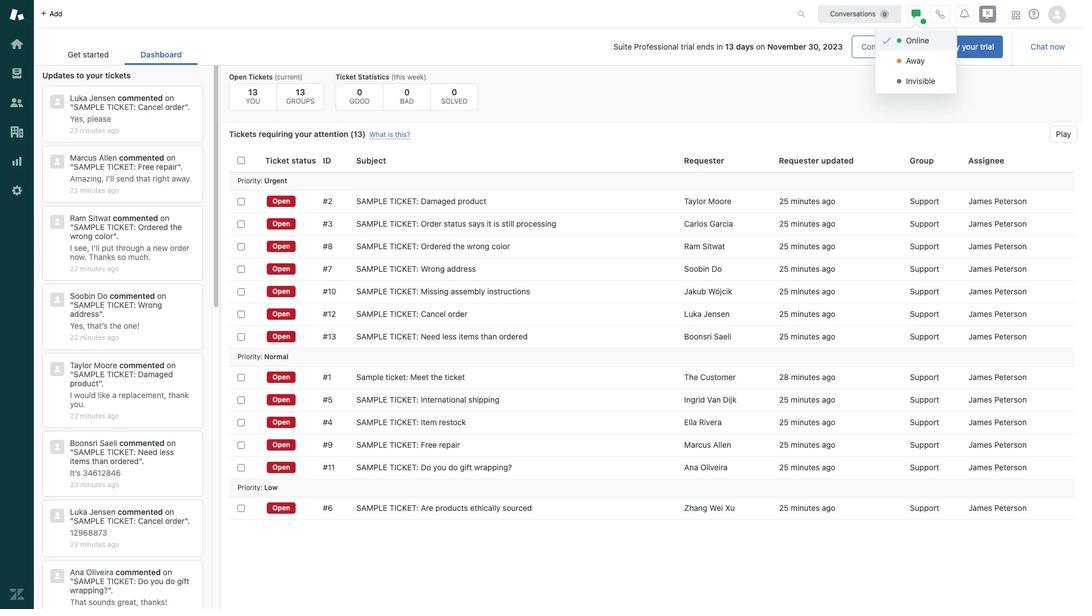 Task type: vqa. For each thing, say whether or not it's contained in the screenshot.
commented related to would
yes



Task type: locate. For each thing, give the bounding box(es) containing it.
on for that sounds great, thanks!
[[163, 568, 172, 577]]

0 vertical spatial ticket
[[336, 73, 356, 81]]

1 0 from the left
[[357, 87, 363, 97]]

1 horizontal spatial ana
[[685, 463, 699, 473]]

22 inside i would like a replacement, thank you. 22 minutes ago
[[70, 412, 78, 420]]

on " down tickets
[[70, 93, 174, 112]]

on " up 34612846
[[70, 439, 176, 457]]

need inside grid
[[421, 332, 441, 342]]

13 inside 13 groups
[[296, 87, 305, 97]]

1 vertical spatial oliveira
[[86, 568, 114, 577]]

moore up like
[[94, 361, 117, 370]]

a right like
[[112, 390, 117, 400]]

peterson for soobin do
[[995, 264, 1028, 274]]

on " up that sounds great, thanks!
[[70, 568, 172, 587]]

2 " from the top
[[70, 162, 74, 172]]

0 horizontal spatial 0
[[357, 87, 363, 97]]

trial inside buy your trial button
[[981, 42, 995, 51]]

7 " from the top
[[70, 517, 74, 526]]

open for #11
[[273, 464, 290, 472]]

1 vertical spatial product
[[70, 379, 99, 388]]

ticket status
[[265, 156, 316, 165]]

on inside section
[[757, 42, 766, 51]]

tab list
[[52, 44, 198, 65]]

None checkbox
[[238, 220, 245, 228], [238, 243, 245, 250], [238, 311, 245, 318], [238, 397, 245, 404], [238, 419, 245, 427], [238, 442, 245, 449], [238, 464, 245, 472], [238, 505, 245, 512], [238, 220, 245, 228], [238, 243, 245, 250], [238, 311, 245, 318], [238, 397, 245, 404], [238, 419, 245, 427], [238, 442, 245, 449], [238, 464, 245, 472], [238, 505, 245, 512]]

1 priority from the top
[[238, 177, 261, 185]]

sitwat for ram sitwat
[[703, 242, 726, 251]]

color inside sample ticket: ordered the wrong color link
[[492, 242, 510, 251]]

ordered down boonsri saeli commented
[[110, 457, 139, 466]]

buy your trial button
[[938, 36, 1004, 58]]

wrong inside grid
[[421, 264, 445, 274]]

1 horizontal spatial wrapping?
[[475, 463, 512, 473]]

ana down marcus allen
[[685, 463, 699, 473]]

2 22 from the top
[[70, 187, 78, 195]]

commented for i'll
[[119, 153, 164, 163]]

peterson for the customer
[[995, 373, 1028, 382]]

".
[[185, 102, 190, 112], [177, 162, 183, 172], [113, 231, 118, 241], [99, 310, 104, 319], [99, 379, 104, 388], [139, 457, 144, 466], [185, 517, 190, 526], [108, 586, 113, 596]]

james peterson for zhang wei xu
[[969, 504, 1028, 513]]

sample ticket: meet the ticket link
[[357, 373, 465, 383]]

minutes inside 12968873 23 minutes ago
[[80, 541, 106, 550]]

1 james from the top
[[969, 196, 993, 206]]

james for luka jensen
[[969, 309, 993, 319]]

25 minutes ago for ram sitwat
[[780, 242, 836, 251]]

7 james peterson from the top
[[969, 332, 1028, 342]]

1 horizontal spatial i'll
[[106, 174, 114, 184]]

13 down open tickets (current)
[[248, 87, 258, 97]]

suite professional trial ends in 13 days on november 30, 2023
[[614, 42, 844, 51]]

do
[[712, 264, 722, 274], [97, 291, 108, 301], [421, 463, 431, 473], [138, 577, 148, 587]]

1 trial from the left
[[681, 42, 695, 51]]

ends
[[697, 42, 715, 51]]

6 on " from the top
[[70, 439, 176, 457]]

13 right the in
[[726, 42, 735, 51]]

do up products
[[449, 463, 458, 473]]

trial
[[681, 42, 695, 51], [981, 42, 995, 51]]

peterson for ana oliveira
[[995, 463, 1028, 473]]

9 james from the top
[[969, 395, 993, 405]]

i see, i'll put through a new order now. thanks so much. 22 minutes ago
[[70, 243, 190, 273]]

sample up see,
[[74, 222, 105, 232]]

0 horizontal spatial sitwat
[[88, 213, 111, 223]]

1 horizontal spatial sample ticket: damaged product
[[357, 196, 487, 206]]

8 james peterson from the top
[[969, 373, 1028, 382]]

trial down zendesk chat icon
[[981, 42, 995, 51]]

sample ticket: need less items than ordered up 34612846
[[70, 448, 174, 466]]

2 0 from the left
[[405, 87, 410, 97]]

11 peterson from the top
[[995, 440, 1028, 450]]

ago inside 12968873 23 minutes ago
[[107, 541, 119, 550]]

" for i see, i'll put through a new order now. thanks so much.
[[70, 222, 74, 232]]

0 horizontal spatial a
[[112, 390, 117, 400]]

1 horizontal spatial you
[[434, 463, 447, 473]]

saeli up 34612846
[[100, 439, 117, 448]]

1 vertical spatial color
[[492, 242, 510, 251]]

1 horizontal spatial ordered
[[500, 332, 528, 342]]

11 james peterson from the top
[[969, 440, 1028, 450]]

30,
[[809, 42, 821, 51]]

priority : low
[[238, 484, 278, 492]]

13 james peterson from the top
[[969, 504, 1028, 513]]

1 horizontal spatial wrong
[[421, 264, 445, 274]]

wrapping? inside grid
[[475, 463, 512, 473]]

week)
[[408, 73, 427, 81]]

" up yes, that's the one! 22 minutes ago
[[70, 300, 74, 310]]

0 vertical spatial jensen
[[89, 93, 116, 103]]

12 peterson from the top
[[995, 463, 1028, 473]]

moore up garcia
[[709, 196, 732, 206]]

is inside the 'tickets requiring your attention ( 13 ) what is this?'
[[388, 130, 394, 139]]

i left would
[[70, 390, 72, 400]]

1 vertical spatial a
[[112, 390, 117, 400]]

ago inside i would like a replacement, thank you. 22 minutes ago
[[107, 412, 119, 420]]

2 on " from the top
[[70, 153, 176, 172]]

3 " from the top
[[70, 222, 74, 232]]

saeli
[[715, 332, 732, 342], [100, 439, 117, 448]]

your
[[963, 42, 979, 51], [86, 71, 103, 80], [295, 129, 312, 139]]

trial for your
[[981, 42, 995, 51]]

that
[[136, 174, 151, 184]]

yes, that's the one! 22 minutes ago
[[70, 321, 140, 342]]

need inside sample ticket: need less items than ordered
[[138, 448, 158, 457]]

1 horizontal spatial damaged
[[421, 196, 456, 206]]

0 vertical spatial product
[[458, 196, 487, 206]]

on for amazing, i'll send that right away.
[[167, 153, 176, 163]]

get started image
[[10, 37, 24, 51]]

7 james from the top
[[969, 332, 993, 342]]

sample ticket: damaged product
[[357, 196, 487, 206], [70, 370, 173, 388]]

your for tickets requiring your attention ( 13 ) what is this?
[[295, 129, 312, 139]]

1 james peterson from the top
[[969, 196, 1028, 206]]

sample right #3
[[357, 219, 388, 229]]

free inside sample ticket: free repair link
[[421, 440, 437, 450]]

one!
[[124, 321, 140, 331]]

items up it's
[[70, 457, 90, 466]]

7 support from the top
[[911, 332, 940, 342]]

(this
[[391, 73, 406, 81]]

7 on " from the top
[[70, 508, 174, 526]]

priority down select all tickets "checkbox"
[[238, 177, 261, 185]]

allen up send
[[99, 153, 117, 163]]

status left id
[[292, 156, 316, 165]]

bad
[[400, 97, 414, 106]]

jensen for yes, please
[[89, 93, 116, 103]]

12 25 minutes ago from the top
[[780, 504, 836, 513]]

1 yes, from the top
[[70, 114, 85, 124]]

1 vertical spatial less
[[160, 448, 174, 457]]

0 vertical spatial need
[[421, 332, 441, 342]]

0 horizontal spatial free
[[138, 162, 154, 172]]

ticket: down sample ticket: meet the ticket link
[[390, 395, 419, 405]]

12 james peterson from the top
[[969, 463, 1028, 473]]

saeli inside grid
[[715, 332, 732, 342]]

1 vertical spatial status
[[444, 219, 467, 229]]

5 peterson from the top
[[995, 287, 1028, 296]]

1 vertical spatial marcus
[[685, 440, 712, 450]]

1 horizontal spatial items
[[459, 332, 479, 342]]

sample ticket: wrong address
[[357, 264, 476, 274], [70, 300, 162, 319]]

34612846
[[83, 469, 121, 478]]

ordered down order
[[421, 242, 451, 251]]

amazing, i'll send that right away. 22 minutes ago
[[70, 174, 192, 195]]

open for #5
[[273, 396, 290, 404]]

(current)
[[275, 73, 303, 81]]

i left see,
[[70, 243, 72, 253]]

0 inside 0 good
[[357, 87, 363, 97]]

9 james peterson from the top
[[969, 395, 1028, 405]]

4 james peterson from the top
[[969, 264, 1028, 274]]

1 horizontal spatial oliveira
[[701, 463, 728, 473]]

on " up the through
[[70, 213, 170, 232]]

13 peterson from the top
[[995, 504, 1028, 513]]

: left normal
[[261, 353, 263, 361]]

25 for carlos garcia
[[780, 219, 789, 229]]

gift
[[460, 463, 472, 473], [177, 577, 189, 587]]

on " up send
[[70, 153, 176, 172]]

items inside sample ticket: need less items than ordered
[[70, 457, 90, 466]]

james peterson for ana oliveira
[[969, 463, 1028, 473]]

trial left ends
[[681, 42, 695, 51]]

the down 'away.'
[[170, 222, 182, 232]]

oliveira for ana oliveira
[[701, 463, 728, 473]]

moore inside grid
[[709, 196, 732, 206]]

ago inside amazing, i'll send that right away. 22 minutes ago
[[107, 187, 119, 195]]

tickets up 13 you
[[249, 73, 273, 81]]

jensen up 12968873
[[89, 508, 116, 517]]

13 support from the top
[[911, 504, 940, 513]]

1 vertical spatial your
[[86, 71, 103, 80]]

1 vertical spatial allen
[[714, 440, 732, 450]]

add button
[[34, 0, 69, 28]]

25 for ana oliveira
[[780, 463, 789, 473]]

james for ram sitwat
[[969, 242, 993, 251]]

open for #2
[[273, 197, 290, 206]]

4 22 from the top
[[70, 334, 78, 342]]

0 vertical spatial ordered
[[500, 332, 528, 342]]

ordered inside sample ticket: ordered the wrong color link
[[421, 242, 451, 251]]

menu
[[876, 28, 958, 94]]

1 vertical spatial wrapping?
[[70, 586, 108, 596]]

9 25 minutes ago from the top
[[780, 418, 836, 427]]

minutes inside i see, i'll put through a new order now. thanks so much. 22 minutes ago
[[80, 265, 105, 273]]

3 22 from the top
[[70, 265, 78, 273]]

2 requester from the left
[[780, 156, 820, 165]]

soobin for soobin do commented
[[70, 291, 95, 301]]

invisible
[[907, 76, 936, 86]]

sample ticket: damaged product inside grid
[[357, 196, 487, 206]]

wójcik
[[709, 287, 733, 296]]

commented up replacement, at the bottom of page
[[119, 361, 165, 370]]

items inside grid
[[459, 332, 479, 342]]

2 luka jensen commented from the top
[[70, 508, 163, 517]]

0 vertical spatial 23
[[70, 481, 78, 490]]

1 on " from the top
[[70, 93, 174, 112]]

0 vertical spatial wrapping?
[[475, 463, 512, 473]]

12 james from the top
[[969, 463, 993, 473]]

4 on " from the top
[[70, 291, 166, 310]]

0 vertical spatial sample ticket: need less items than ordered
[[357, 332, 528, 342]]

10 james from the top
[[969, 418, 993, 427]]

online menu item
[[876, 30, 958, 51]]

7 25 minutes ago from the top
[[780, 332, 836, 342]]

your for updates to your tickets
[[86, 71, 103, 80]]

reporting image
[[10, 154, 24, 169]]

cancel inside the sample ticket: cancel order "link"
[[421, 309, 446, 319]]

#8
[[323, 242, 333, 251]]

2 trial from the left
[[981, 42, 995, 51]]

repair down restock
[[439, 440, 460, 450]]

need
[[421, 332, 441, 342], [138, 448, 158, 457]]

22 up taylor moore commented
[[70, 334, 78, 342]]

1 horizontal spatial boonsri
[[685, 332, 712, 342]]

1 horizontal spatial repair
[[439, 440, 460, 450]]

0 vertical spatial sample ticket: damaged product
[[357, 196, 487, 206]]

sample ticket: do you do gift wrapping?
[[357, 463, 512, 473], [70, 577, 189, 596]]

section
[[207, 36, 1004, 58]]

james for zhang wei xu
[[969, 504, 993, 513]]

a
[[147, 243, 151, 253], [112, 390, 117, 400]]

sample ticket: item restock
[[357, 418, 466, 427]]

0 vertical spatial taylor
[[685, 196, 707, 206]]

peterson for luka jensen
[[995, 309, 1028, 319]]

wrong inside the sample ticket: wrong address
[[138, 300, 162, 310]]

ticket: inside "link"
[[390, 395, 419, 405]]

0 vertical spatial ana
[[685, 463, 699, 473]]

9 25 from the top
[[780, 418, 789, 427]]

3 james from the top
[[969, 242, 993, 251]]

tickets up select all tickets "checkbox"
[[229, 129, 257, 139]]

minutes inside yes, that's the one! 22 minutes ago
[[80, 334, 105, 342]]

is right it
[[494, 219, 500, 229]]

that sounds great, thanks!
[[70, 598, 167, 607]]

5 22 from the top
[[70, 412, 78, 420]]

0 down the statistics
[[357, 87, 363, 97]]

get started
[[68, 50, 109, 59]]

12 support from the top
[[911, 463, 940, 473]]

allen down rivera
[[714, 440, 732, 450]]

ticket: left order
[[390, 219, 419, 229]]

0
[[357, 87, 363, 97], [405, 87, 410, 97], [452, 87, 458, 97]]

13 james from the top
[[969, 504, 993, 513]]

peterson for ella rivera
[[995, 418, 1028, 427]]

1 vertical spatial sample ticket: ordered the wrong color
[[357, 242, 510, 251]]

wrong down sample ticket: ordered the wrong color link
[[421, 264, 445, 274]]

25
[[780, 196, 789, 206], [780, 219, 789, 229], [780, 242, 789, 251], [780, 264, 789, 274], [780, 287, 789, 296], [780, 309, 789, 319], [780, 332, 789, 342], [780, 395, 789, 405], [780, 418, 789, 427], [780, 440, 789, 450], [780, 463, 789, 473], [780, 504, 789, 513]]

6 25 minutes ago from the top
[[780, 309, 836, 319]]

0 vertical spatial :
[[261, 177, 263, 185]]

6 support from the top
[[911, 309, 940, 319]]

0 vertical spatial status
[[292, 156, 316, 165]]

11 james from the top
[[969, 440, 993, 450]]

james peterson for boonsri saeli
[[969, 332, 1028, 342]]

3 0 from the left
[[452, 87, 458, 97]]

yes, left the that's
[[70, 321, 85, 331]]

0 horizontal spatial sample ticket: damaged product
[[70, 370, 173, 388]]

0 vertical spatial damaged
[[421, 196, 456, 206]]

i inside i would like a replacement, thank you. 22 minutes ago
[[70, 390, 72, 400]]

0 vertical spatial sample ticket: cancel order ".
[[74, 102, 190, 112]]

1 25 from the top
[[780, 196, 789, 206]]

jensen down "wójcik"
[[704, 309, 730, 319]]

ticket:
[[386, 373, 408, 382]]

7 peterson from the top
[[995, 332, 1028, 342]]

would
[[74, 390, 96, 400]]

on for i would like a replacement, thank you.
[[167, 361, 176, 370]]

8 25 minutes ago from the top
[[780, 395, 836, 405]]

sample ticket: ordered the wrong color down order
[[357, 242, 510, 251]]

1 i from the top
[[70, 243, 72, 253]]

1 luka jensen commented from the top
[[70, 93, 163, 103]]

ram down carlos
[[685, 242, 701, 251]]

sitwat for ram sitwat commented
[[88, 213, 111, 223]]

boonsri up it's
[[70, 439, 98, 448]]

1 vertical spatial address
[[70, 310, 99, 319]]

sample ticket: free repair ".
[[74, 162, 183, 172]]

10 25 minutes ago from the top
[[780, 440, 836, 450]]

4 25 minutes ago from the top
[[780, 264, 836, 274]]

22 down you.
[[70, 412, 78, 420]]

25 minutes ago for ingrid van dijk
[[780, 395, 836, 405]]

1 horizontal spatial ordered
[[421, 242, 451, 251]]

#4
[[323, 418, 333, 427]]

3 priority from the top
[[238, 484, 261, 492]]

7 25 from the top
[[780, 332, 789, 342]]

1 vertical spatial wrong
[[138, 300, 162, 310]]

0 vertical spatial oliveira
[[701, 463, 728, 473]]

sample ticket: wrong address up one!
[[70, 300, 162, 319]]

0 vertical spatial do
[[449, 463, 458, 473]]

taylor up carlos
[[685, 196, 707, 206]]

22 inside yes, that's the one! 22 minutes ago
[[70, 334, 78, 342]]

11 25 from the top
[[780, 463, 789, 473]]

0 inside 0 solved
[[452, 87, 458, 97]]

you.
[[70, 400, 85, 409]]

0 horizontal spatial allen
[[99, 153, 117, 163]]

days
[[737, 42, 755, 51]]

22 inside i see, i'll put through a new order now. thanks so much. 22 minutes ago
[[70, 265, 78, 273]]

section containing suite professional trial ends in
[[207, 36, 1004, 58]]

0 horizontal spatial ordered
[[138, 222, 168, 232]]

james peterson for carlos garcia
[[969, 219, 1028, 229]]

yes, inside yes, that's the one! 22 minutes ago
[[70, 321, 85, 331]]

taylor up would
[[70, 361, 92, 370]]

0 vertical spatial gift
[[460, 463, 472, 473]]

12 25 from the top
[[780, 504, 789, 513]]

sample ticket: wrong address inside grid
[[357, 264, 476, 274]]

1 vertical spatial sample ticket: need less items than ordered
[[70, 448, 174, 466]]

sample ticket: cancel order ". down tickets
[[74, 102, 190, 112]]

: for low
[[261, 484, 263, 492]]

2 25 from the top
[[780, 219, 789, 229]]

send
[[116, 174, 134, 184]]

updates
[[42, 71, 74, 80]]

1 horizontal spatial need
[[421, 332, 441, 342]]

damaged up replacement, at the bottom of page
[[138, 370, 173, 379]]

2 : from the top
[[261, 353, 263, 361]]

0 vertical spatial free
[[138, 162, 154, 172]]

jensen for 12968873
[[89, 508, 116, 517]]

3 25 from the top
[[780, 242, 789, 251]]

0 vertical spatial moore
[[709, 196, 732, 206]]

0 for 0 bad
[[405, 87, 410, 97]]

0 vertical spatial yes,
[[70, 114, 85, 124]]

zendesk image
[[10, 588, 24, 602]]

free up "that"
[[138, 162, 154, 172]]

sample ticket: cancel order ". up 12968873 23 minutes ago at bottom
[[74, 517, 190, 526]]

" for 12968873
[[70, 517, 74, 526]]

james for soobin do
[[969, 264, 993, 274]]

jensen
[[89, 93, 116, 103], [704, 309, 730, 319], [89, 508, 116, 517]]

1 vertical spatial soobin
[[70, 291, 95, 301]]

9 support from the top
[[911, 395, 940, 405]]

do up thanks!
[[166, 577, 175, 587]]

get help image
[[1030, 9, 1040, 19]]

2 25 minutes ago from the top
[[780, 219, 836, 229]]

amazing,
[[70, 174, 104, 184]]

luka jensen commented up 12968873 23 minutes ago at bottom
[[70, 508, 163, 517]]

0 vertical spatial a
[[147, 243, 151, 253]]

0 horizontal spatial product
[[70, 379, 99, 388]]

12968873 23 minutes ago
[[70, 529, 119, 550]]

compare plans button
[[853, 36, 927, 58]]

away
[[907, 56, 926, 65]]

color up "put"
[[95, 231, 113, 241]]

ram up see,
[[70, 213, 86, 223]]

peterson for marcus allen
[[995, 440, 1028, 450]]

sample ticket: meet the ticket
[[357, 373, 465, 382]]

color inside the sample ticket: ordered the wrong color
[[95, 231, 113, 241]]

1 horizontal spatial moore
[[709, 196, 732, 206]]

1 " from the top
[[70, 102, 74, 112]]

ago inside it's 34612846 23 minutes ago
[[107, 481, 119, 490]]

1 horizontal spatial address
[[447, 264, 476, 274]]

(
[[351, 129, 354, 139]]

1 horizontal spatial color
[[492, 242, 510, 251]]

0 horizontal spatial trial
[[681, 42, 695, 51]]

None checkbox
[[238, 198, 245, 205], [238, 266, 245, 273], [238, 288, 245, 296], [238, 333, 245, 341], [238, 374, 245, 381], [238, 198, 245, 205], [238, 266, 245, 273], [238, 288, 245, 296], [238, 333, 245, 341], [238, 374, 245, 381]]

ticket: inside sample ticket: need less items than ordered
[[107, 448, 136, 457]]

1 horizontal spatial allen
[[714, 440, 732, 450]]

buy
[[947, 42, 961, 51]]

0 horizontal spatial ordered
[[110, 457, 139, 466]]

1 vertical spatial jensen
[[704, 309, 730, 319]]

sample ticket: do you do gift wrapping? up great,
[[70, 577, 189, 596]]

ana inside grid
[[685, 463, 699, 473]]

marcus for marcus allen
[[685, 440, 712, 450]]

gift inside grid
[[460, 463, 472, 473]]

10 james peterson from the top
[[969, 418, 1028, 427]]

3 on " from the top
[[70, 213, 170, 232]]

customers image
[[10, 95, 24, 110]]

" up it's
[[70, 448, 74, 457]]

6 james peterson from the top
[[969, 309, 1028, 319]]

tickets
[[249, 73, 273, 81], [229, 129, 257, 139]]

2 vertical spatial your
[[295, 129, 312, 139]]

the customer
[[685, 373, 736, 382]]

#6
[[323, 504, 333, 513]]

repair for sample ticket: free repair ".
[[156, 162, 177, 172]]

0 down (this
[[405, 87, 410, 97]]

soobin for soobin do
[[685, 264, 710, 274]]

your inside button
[[963, 42, 979, 51]]

minutes inside i would like a replacement, thank you. 22 minutes ago
[[80, 412, 105, 420]]

soobin up "jakub"
[[685, 264, 710, 274]]

luka jensen commented for yes, please
[[70, 93, 163, 103]]

your right requiring
[[295, 129, 312, 139]]

peterson for taylor moore
[[995, 196, 1028, 206]]

sample ticket: cancel order link
[[357, 309, 468, 320]]

soobin
[[685, 264, 710, 274], [70, 291, 95, 301]]

0 horizontal spatial sample ticket: ordered the wrong color
[[70, 222, 182, 241]]

2 i from the top
[[70, 390, 72, 400]]

ana up that
[[70, 568, 84, 577]]

on " up one!
[[70, 291, 166, 310]]

4 james from the top
[[969, 264, 993, 274]]

james peterson for luka jensen
[[969, 309, 1028, 319]]

i for i see, i'll put through a new order now. thanks so much.
[[70, 243, 72, 253]]

the inside yes, that's the one! 22 minutes ago
[[110, 321, 122, 331]]

need down the sample ticket: cancel order "link"
[[421, 332, 441, 342]]

0 horizontal spatial requester
[[685, 156, 725, 165]]

color
[[95, 231, 113, 241], [492, 242, 510, 251]]

0 vertical spatial wrong
[[421, 264, 445, 274]]

1 vertical spatial items
[[70, 457, 90, 466]]

sample right the "#10"
[[357, 287, 388, 296]]

saeli for boonsri saeli commented
[[100, 439, 117, 448]]

sample ticket: do you do gift wrapping? down sample ticket: free repair link
[[357, 463, 512, 473]]

ticket inside grid
[[265, 156, 290, 165]]

ticket for ticket status
[[265, 156, 290, 165]]

5 25 from the top
[[780, 287, 789, 296]]

1 horizontal spatial sample ticket: wrong address
[[357, 264, 476, 274]]

november
[[768, 42, 807, 51]]

button displays agent's chat status as online. image
[[912, 9, 921, 18]]

tickets
[[105, 71, 131, 80]]

" up 12968873
[[70, 517, 74, 526]]

status left says
[[444, 219, 467, 229]]

oliveira
[[701, 463, 728, 473], [86, 568, 114, 577]]

8 james from the top
[[969, 373, 993, 382]]

22 down now.
[[70, 265, 78, 273]]

saeli down luka jensen
[[715, 332, 732, 342]]

yes, inside yes, please 22 minutes ago
[[70, 114, 85, 124]]

sample inside the sample ticket: ordered the wrong color
[[74, 222, 105, 232]]

assignee
[[969, 156, 1005, 165]]

sitwat up "put"
[[88, 213, 111, 223]]

5 on " from the top
[[70, 361, 176, 379]]

tickets requiring your attention ( 13 ) what is this?
[[229, 129, 411, 139]]

8 on " from the top
[[70, 568, 172, 587]]

soobin inside grid
[[685, 264, 710, 274]]

5 " from the top
[[70, 370, 74, 379]]

1 sample ticket: cancel order ". from the top
[[74, 102, 190, 112]]

do inside 'sample ticket: do you do gift wrapping?'
[[138, 577, 148, 587]]

3 25 minutes ago from the top
[[780, 242, 836, 251]]

8 support from the top
[[911, 373, 940, 382]]

professional
[[635, 42, 679, 51]]

1 vertical spatial ana
[[70, 568, 84, 577]]

allen for marcus allen
[[714, 440, 732, 450]]

address up the that's
[[70, 310, 99, 319]]

0 vertical spatial address
[[447, 264, 476, 274]]

4 " from the top
[[70, 300, 74, 310]]

sample ticket: cancel order ". for 12968873
[[74, 517, 190, 526]]

0 inside "0 bad"
[[405, 87, 410, 97]]

open for #6
[[273, 504, 290, 513]]

2 vertical spatial :
[[261, 484, 263, 492]]

0 vertical spatial priority
[[238, 177, 261, 185]]

less inside sample ticket: need less items than ordered
[[160, 448, 174, 457]]

through
[[116, 243, 145, 253]]

6 james from the top
[[969, 309, 993, 319]]

a inside i see, i'll put through a new order now. thanks so much. 22 minutes ago
[[147, 243, 151, 253]]

0 horizontal spatial oliveira
[[86, 568, 114, 577]]

soobin up the that's
[[70, 291, 95, 301]]

" for yes, please
[[70, 102, 74, 112]]

do
[[449, 463, 458, 473], [166, 577, 175, 587]]

wrapping? up that
[[70, 586, 108, 596]]

sample ticket: missing assembly instructions link
[[357, 287, 531, 297]]

10 peterson from the top
[[995, 418, 1028, 427]]

grid
[[221, 150, 1084, 610]]

support for taylor moore
[[911, 196, 940, 206]]

1 23 from the top
[[70, 481, 78, 490]]

1 horizontal spatial free
[[421, 440, 437, 450]]

1 horizontal spatial 0
[[405, 87, 410, 97]]

taylor for taylor moore commented
[[70, 361, 92, 370]]

3 : from the top
[[261, 484, 263, 492]]

0 horizontal spatial boonsri
[[70, 439, 98, 448]]

ticket: up sample ticket: ordered the wrong color link
[[390, 196, 419, 206]]

12968873
[[70, 529, 107, 538]]

1 peterson from the top
[[995, 196, 1028, 206]]

0 horizontal spatial is
[[388, 130, 394, 139]]

0 horizontal spatial saeli
[[100, 439, 117, 448]]

james peterson for jakub wójcik
[[969, 287, 1028, 296]]

0 right "0 bad"
[[452, 87, 458, 97]]

1 requester from the left
[[685, 156, 725, 165]]

i'll left send
[[106, 174, 114, 184]]

free for sample ticket: free repair
[[421, 440, 437, 450]]

now.
[[70, 252, 87, 262]]

1 horizontal spatial sample ticket: ordered the wrong color
[[357, 242, 510, 251]]

on " up like
[[70, 361, 176, 379]]

ticket up 0 good
[[336, 73, 356, 81]]

i inside i see, i'll put through a new order now. thanks so much. 22 minutes ago
[[70, 243, 72, 253]]

0 vertical spatial i
[[70, 243, 72, 253]]

0 vertical spatial boonsri
[[685, 332, 712, 342]]

i for i would like a replacement, thank you.
[[70, 390, 72, 400]]

free for sample ticket: free repair ".
[[138, 162, 154, 172]]

0 vertical spatial saeli
[[715, 332, 732, 342]]

peterson for ingrid van dijk
[[995, 395, 1028, 405]]

1 vertical spatial 23
[[70, 541, 78, 550]]

sample ticket: wrong address down sample ticket: ordered the wrong color link
[[357, 264, 476, 274]]

2 23 from the top
[[70, 541, 78, 550]]

8 25 from the top
[[780, 395, 789, 405]]

"
[[70, 102, 74, 112], [70, 162, 74, 172], [70, 222, 74, 232], [70, 300, 74, 310], [70, 370, 74, 379], [70, 448, 74, 457], [70, 517, 74, 526], [70, 577, 74, 587]]

1 horizontal spatial sitwat
[[703, 242, 726, 251]]

ticket: down the sample ticket: cancel order "link"
[[390, 332, 419, 342]]

2 sample ticket: cancel order ". from the top
[[74, 517, 190, 526]]

11 support from the top
[[911, 440, 940, 450]]

25 minutes ago for ella rivera
[[780, 418, 836, 427]]

9 peterson from the top
[[995, 395, 1028, 405]]

boonsri inside grid
[[685, 332, 712, 342]]

than down instructions
[[481, 332, 497, 342]]

25 minutes ago for taylor moore
[[780, 196, 836, 206]]

0 vertical spatial color
[[95, 231, 113, 241]]

0 horizontal spatial i'll
[[91, 243, 100, 253]]

13 inside 13 you
[[248, 87, 258, 97]]

shipping
[[469, 395, 500, 405]]

:
[[261, 177, 263, 185], [261, 353, 263, 361], [261, 484, 263, 492]]

groups
[[286, 97, 315, 106]]

rivera
[[700, 418, 722, 427]]

on for yes, that's the one!
[[157, 291, 166, 301]]

25 for ram sitwat
[[780, 242, 789, 251]]

2 vertical spatial jensen
[[89, 508, 116, 517]]

support for ella rivera
[[911, 418, 940, 427]]

2 james from the top
[[969, 219, 993, 229]]

ordered up new
[[138, 222, 168, 232]]

1 horizontal spatial than
[[481, 332, 497, 342]]

0 horizontal spatial ticket
[[265, 156, 290, 165]]

wrong up see,
[[70, 231, 93, 241]]

5 james from the top
[[969, 287, 993, 296]]

james peterson for taylor moore
[[969, 196, 1028, 206]]

0 vertical spatial your
[[963, 42, 979, 51]]

james peterson for ella rivera
[[969, 418, 1028, 427]]

0 for 0 solved
[[452, 87, 458, 97]]

ana oliveira
[[685, 463, 728, 473]]

13 inside section
[[726, 42, 735, 51]]

1 vertical spatial you
[[150, 577, 164, 587]]

5 25 minutes ago from the top
[[780, 287, 836, 296]]

ram
[[70, 213, 86, 223], [685, 242, 701, 251]]

4 25 from the top
[[780, 264, 789, 274]]

2 priority from the top
[[238, 353, 261, 361]]

1 horizontal spatial saeli
[[715, 332, 732, 342]]

4 support from the top
[[911, 264, 940, 274]]

23 inside it's 34612846 23 minutes ago
[[70, 481, 78, 490]]

commented for please
[[118, 93, 163, 103]]

3 peterson from the top
[[995, 242, 1028, 251]]

luka jensen commented
[[70, 93, 163, 103], [70, 508, 163, 517]]

2 yes, from the top
[[70, 321, 85, 331]]

25 for soobin do
[[780, 264, 789, 274]]

statistics
[[358, 73, 390, 81]]

boonsri down luka jensen
[[685, 332, 712, 342]]

group
[[911, 156, 935, 165]]

on
[[757, 42, 766, 51], [165, 93, 174, 103], [167, 153, 176, 163], [160, 213, 170, 223], [157, 291, 166, 301], [167, 361, 176, 370], [167, 439, 176, 448], [165, 508, 174, 517], [163, 568, 172, 577]]

sample up would
[[74, 370, 105, 379]]

sample right '#12' on the left
[[357, 309, 388, 319]]



Task type: describe. For each thing, give the bounding box(es) containing it.
support for zhang wei xu
[[911, 504, 940, 513]]

support for ana oliveira
[[911, 463, 940, 473]]

conversations
[[831, 9, 876, 18]]

25 minutes ago for zhang wei xu
[[780, 504, 836, 513]]

it's 34612846 23 minutes ago
[[70, 469, 121, 490]]

13 left what
[[354, 129, 363, 139]]

sample up 12968873
[[74, 517, 105, 526]]

menu containing online
[[876, 28, 958, 94]]

i'll inside amazing, i'll send that right away. 22 minutes ago
[[106, 174, 114, 184]]

0 vertical spatial tickets
[[249, 73, 273, 81]]

it
[[487, 219, 492, 229]]

thank
[[169, 390, 189, 400]]

peterson for ram sitwat
[[995, 242, 1028, 251]]

sample ticket: cancel order ". for yes, please
[[74, 102, 190, 112]]

ticket: up like
[[107, 370, 136, 379]]

a inside i would like a replacement, thank you. 22 minutes ago
[[112, 390, 117, 400]]

commented up great,
[[116, 568, 161, 577]]

sample ticket: international shipping
[[357, 395, 500, 405]]

peterson for zhang wei xu
[[995, 504, 1028, 513]]

less inside grid
[[443, 332, 457, 342]]

james for ana oliveira
[[969, 463, 993, 473]]

gift inside 'sample ticket: do you do gift wrapping?'
[[177, 577, 189, 587]]

ticket: inside "link"
[[390, 309, 419, 319]]

support for carlos garcia
[[911, 219, 940, 229]]

thanks
[[89, 252, 115, 262]]

instructions
[[488, 287, 531, 296]]

taylor for taylor moore
[[685, 196, 707, 206]]

priority for priority : urgent
[[238, 177, 261, 185]]

the inside sample ticket: meet the ticket link
[[431, 373, 443, 382]]

requiring
[[259, 129, 293, 139]]

commented for 34612846
[[119, 439, 165, 448]]

25 for zhang wei xu
[[780, 504, 789, 513]]

sample inside sample ticket: need less items than ordered
[[74, 448, 105, 457]]

order
[[421, 219, 442, 229]]

sample inside 'sample ticket: do you do gift wrapping?'
[[74, 577, 105, 587]]

boonsri for boonsri saeli
[[685, 332, 712, 342]]

#1
[[323, 373, 332, 382]]

ram for ram sitwat
[[685, 242, 701, 251]]

0 vertical spatial wrong
[[70, 231, 93, 241]]

james for carlos garcia
[[969, 219, 993, 229]]

views image
[[10, 66, 24, 81]]

0 for 0 good
[[357, 87, 363, 97]]

commented for would
[[119, 361, 165, 370]]

on for 12968873
[[165, 508, 174, 517]]

ticket for ticket statistics (this week)
[[336, 73, 356, 81]]

ticket: up sample ticket: cancel order
[[390, 287, 419, 296]]

#2
[[323, 196, 333, 206]]

new
[[153, 243, 168, 253]]

ago inside yes, please 22 minutes ago
[[107, 126, 119, 135]]

cancel for 12968873
[[138, 517, 163, 526]]

sample inside the sample ticket: wrong address
[[74, 300, 105, 310]]

order inside the sample ticket: cancel order "link"
[[448, 309, 468, 319]]

sample ticket: ordered the wrong color inside grid
[[357, 242, 510, 251]]

0 bad
[[400, 87, 414, 106]]

tab list containing get started
[[52, 44, 198, 65]]

peterson for jakub wójcik
[[995, 287, 1028, 296]]

so
[[117, 252, 126, 262]]

peterson for boonsri saeli
[[995, 332, 1028, 342]]

sample right #8 at top
[[357, 242, 388, 251]]

0 horizontal spatial sample ticket: do you do gift wrapping?
[[70, 577, 189, 596]]

sample ticket: international shipping link
[[357, 395, 500, 405]]

sample inside "link"
[[357, 309, 388, 319]]

0 vertical spatial you
[[434, 463, 447, 473]]

sample ticket: order status says it is still processing link
[[357, 219, 557, 229]]

25 minutes ago for soobin do
[[780, 264, 836, 274]]

minutes inside yes, please 22 minutes ago
[[80, 126, 105, 135]]

sample ticket: are products ethically sourced link
[[357, 504, 532, 514]]

" for yes, that's the one!
[[70, 300, 74, 310]]

ordered inside sample ticket: need less items than ordered
[[110, 457, 139, 466]]

1 vertical spatial tickets
[[229, 129, 257, 139]]

" for i would like a replacement, thank you.
[[70, 370, 74, 379]]

chat now button
[[1023, 36, 1075, 58]]

still
[[502, 219, 515, 229]]

ticket: down sample ticket: free repair link
[[390, 463, 419, 473]]

now
[[1051, 42, 1066, 51]]

23 inside 12968873 23 minutes ago
[[70, 541, 78, 550]]

#5
[[323, 395, 333, 405]]

urgent
[[265, 177, 287, 185]]

luka inside grid
[[685, 309, 702, 319]]

restock
[[439, 418, 466, 427]]

processing
[[517, 219, 557, 229]]

sample up sample
[[357, 332, 388, 342]]

boonsri saeli commented
[[70, 439, 165, 448]]

sample
[[357, 373, 384, 382]]

do up "wójcik"
[[712, 264, 722, 274]]

notifications image
[[961, 9, 970, 18]]

ticket: up the through
[[107, 222, 136, 232]]

ticket: up please
[[107, 102, 136, 112]]

allen for marcus allen commented
[[99, 153, 117, 163]]

van
[[708, 395, 721, 405]]

ticket: down sample ticket: item restock link
[[390, 440, 419, 450]]

support for boonsri saeli
[[911, 332, 940, 342]]

get started tab
[[52, 44, 125, 65]]

#13
[[323, 332, 337, 342]]

it's
[[70, 469, 81, 478]]

away.
[[172, 174, 192, 184]]

are
[[421, 504, 434, 513]]

right
[[153, 174, 170, 184]]

support for jakub wójcik
[[911, 287, 940, 296]]

online
[[907, 36, 930, 45]]

sample down sample ticket: free repair link
[[357, 463, 388, 473]]

james for jakub wójcik
[[969, 287, 993, 296]]

support for luka jensen
[[911, 309, 940, 319]]

commented for see,
[[113, 213, 158, 223]]

0 vertical spatial sample ticket: ordered the wrong color
[[70, 222, 182, 241]]

sample ticket: do you do gift wrapping? link
[[357, 463, 512, 473]]

ticket: up sample ticket: free repair
[[390, 418, 419, 427]]

the
[[685, 373, 699, 382]]

" for that sounds great, thanks!
[[70, 577, 74, 587]]

0 horizontal spatial sample ticket: need less items than ordered
[[70, 448, 174, 466]]

on for yes, please
[[165, 93, 174, 103]]

james peterson for the customer
[[969, 373, 1028, 382]]

soobin do
[[685, 264, 722, 274]]

25 for taylor moore
[[780, 196, 789, 206]]

25 for marcus allen
[[780, 440, 789, 450]]

james peterson for marcus allen
[[969, 440, 1028, 450]]

on " for 34612846
[[70, 439, 176, 457]]

ticket: down sample ticket: ordered the wrong color link
[[390, 264, 419, 274]]

i'll inside i see, i'll put through a new order now. thanks so much. 22 minutes ago
[[91, 243, 100, 253]]

25 for jakub wójcik
[[780, 287, 789, 296]]

address inside grid
[[447, 264, 476, 274]]

the inside the sample ticket: ordered the wrong color
[[170, 222, 182, 232]]

minutes inside amazing, i'll send that right away. 22 minutes ago
[[80, 187, 105, 195]]

chat
[[1032, 42, 1049, 51]]

on " for see,
[[70, 213, 170, 232]]

james for the customer
[[969, 373, 993, 382]]

organizations image
[[10, 125, 24, 139]]

marcus for marcus allen commented
[[70, 153, 97, 163]]

soobin do commented
[[70, 291, 155, 301]]

1 vertical spatial sample ticket: damaged product
[[70, 370, 173, 388]]

ticket: inside 'sample ticket: do you do gift wrapping?'
[[107, 577, 136, 587]]

james peterson for soobin do
[[969, 264, 1028, 274]]

sounds
[[89, 598, 115, 607]]

ticket: up sample ticket: wrong address link
[[390, 242, 419, 251]]

0 solved
[[442, 87, 468, 106]]

great,
[[117, 598, 139, 607]]

ticket
[[445, 373, 465, 382]]

main element
[[0, 0, 34, 610]]

#11
[[323, 463, 335, 473]]

1 vertical spatial do
[[166, 577, 175, 587]]

1 horizontal spatial do
[[449, 463, 458, 473]]

sample up please
[[74, 102, 105, 112]]

product inside grid
[[458, 196, 487, 206]]

item
[[421, 418, 437, 427]]

yes, for yes, that's the one!
[[70, 321, 85, 331]]

moore for taylor moore
[[709, 196, 732, 206]]

requester for requester updated
[[780, 156, 820, 165]]

dijk
[[724, 395, 737, 405]]

admin image
[[10, 183, 24, 198]]

1 vertical spatial than
[[92, 457, 108, 466]]

ago inside i see, i'll put through a new order now. thanks so much. 22 minutes ago
[[107, 265, 119, 273]]

zhang wei xu
[[685, 504, 735, 513]]

luka for yes,
[[70, 93, 87, 103]]

sample inside "link"
[[357, 395, 388, 405]]

ordered inside grid
[[500, 332, 528, 342]]

damaged inside sample ticket: damaged product link
[[421, 196, 456, 206]]

open for #8
[[273, 242, 290, 251]]

damaged inside sample ticket: damaged product
[[138, 370, 173, 379]]

repair for sample ticket: free repair
[[439, 440, 460, 450]]

that
[[70, 598, 87, 607]]

boonsri for boonsri saeli commented
[[70, 439, 98, 448]]

low
[[265, 484, 278, 492]]

requester updated
[[780, 156, 855, 165]]

open for #1
[[273, 373, 290, 382]]

open for #12
[[273, 310, 290, 318]]

is inside sample ticket: order status says it is still processing link
[[494, 219, 500, 229]]

zendesk products image
[[1013, 11, 1021, 19]]

sample up amazing,
[[74, 162, 105, 172]]

ticket: left are
[[390, 504, 419, 513]]

conversations button
[[819, 5, 902, 23]]

boonsri saeli
[[685, 332, 732, 342]]

ana for ana oliveira
[[685, 463, 699, 473]]

0 vertical spatial sample ticket: do you do gift wrapping?
[[357, 463, 512, 473]]

add
[[50, 9, 62, 18]]

that's
[[87, 321, 108, 331]]

0 horizontal spatial sample ticket: wrong address
[[70, 300, 162, 319]]

yes, please 22 minutes ago
[[70, 114, 119, 135]]

james for boonsri saeli
[[969, 332, 993, 342]]

support for the customer
[[911, 373, 940, 382]]

to
[[76, 71, 84, 80]]

sample right #9
[[357, 440, 388, 450]]

November 30, 2023 text field
[[768, 42, 844, 51]]

cancel for yes, please
[[138, 102, 163, 112]]

sample ticket: wrong address link
[[357, 264, 476, 274]]

xu
[[726, 504, 735, 513]]

zendesk chat image
[[980, 6, 997, 23]]

sample ticket: item restock link
[[357, 418, 466, 428]]

ticket: up 12968873 23 minutes ago at bottom
[[107, 517, 136, 526]]

sample ticket: damaged product link
[[357, 196, 487, 207]]

get
[[68, 50, 81, 59]]

requester for requester
[[685, 156, 725, 165]]

sample down subject
[[357, 196, 388, 206]]

luka jensen commented for 12968873
[[70, 508, 163, 517]]

much.
[[128, 252, 151, 262]]

ago inside yes, that's the one! 22 minutes ago
[[107, 334, 119, 342]]

james for marcus allen
[[969, 440, 993, 450]]

support for soobin do
[[911, 264, 940, 274]]

i would like a replacement, thank you. 22 minutes ago
[[70, 390, 189, 420]]

the inside sample ticket: ordered the wrong color link
[[453, 242, 465, 251]]

zhang
[[685, 504, 708, 513]]

sample right #7
[[357, 264, 388, 274]]

trial for professional
[[681, 42, 695, 51]]

0 vertical spatial than
[[481, 332, 497, 342]]

minutes inside it's 34612846 23 minutes ago
[[80, 481, 106, 490]]

ticket: up send
[[107, 162, 136, 172]]

sample up sample ticket: free repair
[[357, 418, 388, 427]]

13 groups
[[286, 87, 315, 106]]

sample right #6
[[357, 504, 388, 513]]

on " for would
[[70, 361, 176, 379]]

garcia
[[710, 219, 734, 229]]

assembly
[[451, 287, 486, 296]]

address inside the sample ticket: wrong address
[[70, 310, 99, 319]]

grid containing ticket status
[[221, 150, 1084, 610]]

in
[[717, 42, 724, 51]]

#3
[[323, 219, 333, 229]]

)
[[363, 129, 366, 139]]

wrapping? inside 'sample ticket: do you do gift wrapping?'
[[70, 586, 108, 596]]

Select All Tickets checkbox
[[238, 157, 245, 164]]

sample ticket: cancel order
[[357, 309, 468, 319]]

ticket: up one!
[[107, 300, 136, 310]]

order inside i see, i'll put through a new order now. thanks so much. 22 minutes ago
[[170, 243, 190, 253]]

james for taylor moore
[[969, 196, 993, 206]]

like
[[98, 390, 110, 400]]

open tickets (current)
[[229, 73, 303, 81]]

support for ingrid van dijk
[[911, 395, 940, 405]]

do up the that's
[[97, 291, 108, 301]]

what
[[370, 130, 386, 139]]

open for #9
[[273, 441, 290, 449]]

on " for i'll
[[70, 153, 176, 172]]

on for it's 34612846
[[167, 439, 176, 448]]

25 minutes ago for jakub wójcik
[[780, 287, 836, 296]]

do down sample ticket: free repair link
[[421, 463, 431, 473]]

open for #7
[[273, 265, 290, 273]]

ella
[[685, 418, 698, 427]]

25 for boonsri saeli
[[780, 332, 789, 342]]

zendesk support image
[[10, 7, 24, 22]]

peterson for carlos garcia
[[995, 219, 1028, 229]]

support for marcus allen
[[911, 440, 940, 450]]

taylor moore
[[685, 196, 732, 206]]

play button
[[1051, 126, 1078, 143]]

luka for 12968873
[[70, 508, 87, 517]]

22 inside amazing, i'll send that right away. 22 minutes ago
[[70, 187, 78, 195]]

missing
[[421, 287, 449, 296]]

yes, for yes, please
[[70, 114, 85, 124]]

sample ticket: need less items than ordered link
[[357, 332, 528, 342]]

luka jensen
[[685, 309, 730, 319]]

0 horizontal spatial status
[[292, 156, 316, 165]]

22 inside yes, please 22 minutes ago
[[70, 126, 78, 135]]

sample ticket: missing assembly instructions
[[357, 287, 531, 296]]

ram for ram sitwat commented
[[70, 213, 86, 223]]

1 vertical spatial wrong
[[467, 242, 490, 251]]



